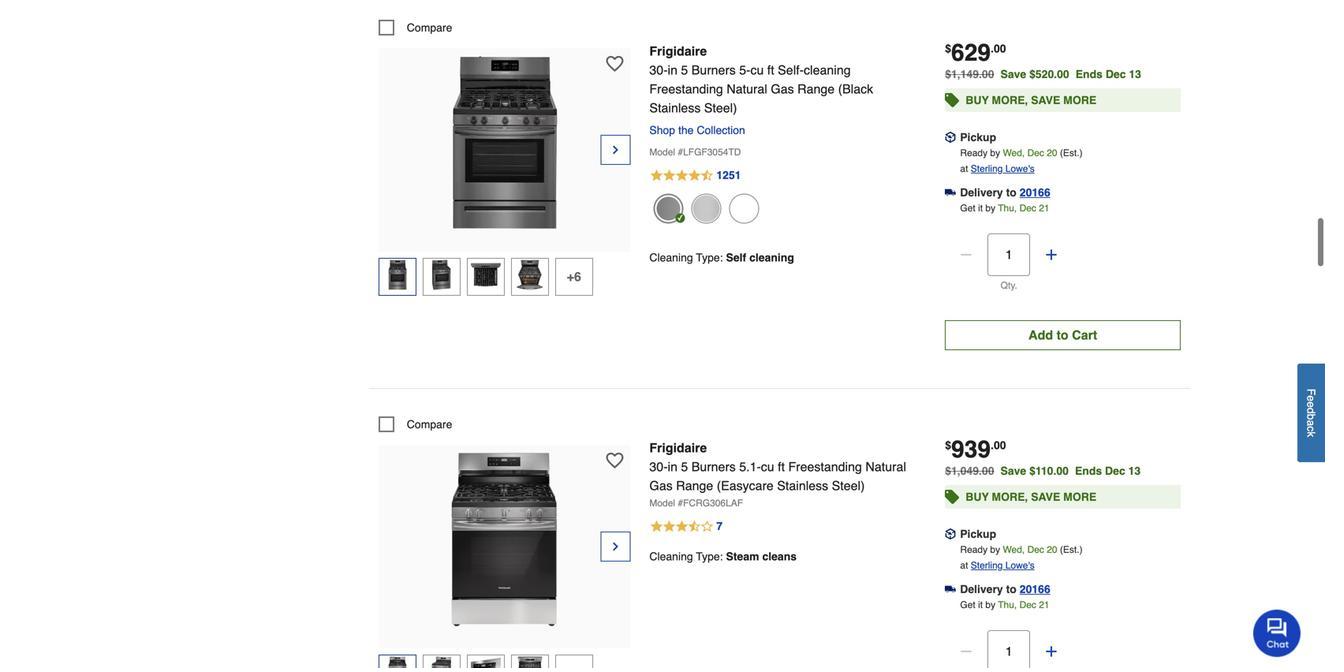 Task type: describe. For each thing, give the bounding box(es) containing it.
20 for 629
[[1047, 147, 1057, 158]]

the
[[678, 124, 694, 136]]

ends dec 13 element for 629
[[1076, 68, 1148, 80]]

shop the collection
[[649, 124, 745, 136]]

burners for range
[[692, 459, 736, 474]]

1000253873 element
[[378, 20, 452, 35]]

f e e d b a c k button
[[1297, 364, 1325, 462]]

c
[[1305, 426, 1318, 432]]

burners for natural
[[692, 63, 736, 77]]

add to cart
[[1029, 328, 1097, 342]]

$1,149.00
[[945, 68, 994, 80]]

more, for 939
[[992, 490, 1028, 503]]

frigidaire 30-in 5 burners 5.1-cu ft freestanding natural gas range (easycare stainless steel) model # fcrg306laf
[[649, 440, 906, 509]]

savings save $520.00 element
[[1000, 68, 1148, 80]]

5014581069 element
[[378, 416, 452, 432]]

ends for 939
[[1075, 464, 1102, 477]]

7
[[716, 520, 723, 532]]

minus image for plus icon
[[958, 643, 974, 659]]

21 for 629
[[1039, 203, 1049, 214]]

$ 939 .00
[[945, 436, 1006, 463]]

buy more, save more for 629
[[966, 94, 1096, 106]]

add
[[1029, 328, 1053, 342]]

chevron right image
[[609, 539, 622, 554]]

5 for freestanding
[[681, 63, 688, 77]]

actual price $939.00 element
[[945, 436, 1006, 463]]

plus image
[[1044, 247, 1059, 263]]

freestanding inside frigidaire 30-in 5 burners 5.1-cu ft freestanding natural gas range (easycare stainless steel) model # fcrg306laf
[[788, 459, 862, 474]]

heart outline image
[[606, 452, 623, 469]]

it for 939
[[978, 599, 983, 610]]

save down $1,049.00 save $110.00 ends dec 13 on the right
[[1031, 490, 1060, 503]]

truck filled image
[[945, 584, 956, 595]]

sterling for 629
[[971, 163, 1003, 174]]

self
[[726, 251, 746, 264]]

heart outline image
[[606, 55, 623, 72]]

model # lfgf3054td
[[649, 147, 741, 158]]

tag filled image for 939
[[945, 486, 959, 508]]

(black
[[838, 82, 873, 96]]

save left the $110.00
[[1000, 464, 1026, 477]]

5 for gas
[[681, 459, 688, 474]]

$ 629 .00
[[945, 39, 1006, 66]]

(easycare
[[717, 478, 774, 493]]

frigidaire for frigidaire 30-in 5 burners 5-cu ft self-cleaning freestanding natural gas range (black stainless steel)
[[649, 44, 707, 58]]

cleans
[[762, 550, 797, 563]]

delivery to 20166 for 939
[[960, 583, 1050, 595]]

cleaning type: self cleaning
[[649, 251, 794, 264]]

1251
[[716, 169, 741, 181]]

$ for 939
[[945, 439, 951, 451]]

frigidaire 30-in 5 burners 5-cu ft self-cleaning freestanding natural gas range (black stainless steel)
[[649, 44, 873, 115]]

to inside button
[[1057, 328, 1068, 342]]

save down $1,149.00 save $520.00 ends dec 13
[[1031, 94, 1060, 106]]

30- for gas
[[649, 459, 668, 474]]

3.5 stars image
[[649, 517, 723, 536]]

30- for freestanding
[[649, 63, 668, 77]]

add to cart button
[[945, 320, 1181, 350]]

gas inside frigidaire 30-in 5 burners 5.1-cu ft freestanding natural gas range (easycare stainless steel) model # fcrg306laf
[[649, 478, 673, 493]]

$1,049.00 save $110.00 ends dec 13
[[945, 464, 1141, 477]]

compare for 939
[[407, 418, 452, 431]]

ends dec 13 element for 939
[[1075, 464, 1147, 477]]

ready by wed, dec 20 (est.) at sterling lowe's for 939
[[960, 544, 1083, 571]]

pickup image
[[945, 528, 956, 540]]

cleaning for cleaning type: steam cleans
[[649, 550, 693, 563]]

0 horizontal spatial cleaning
[[749, 251, 794, 264]]

ft for self-
[[767, 63, 774, 77]]

(est.) for 939
[[1060, 544, 1083, 555]]

stainless inside frigidaire 30-in 5 burners 5.1-cu ft freestanding natural gas range (easycare stainless steel) model # fcrg306laf
[[777, 478, 828, 493]]

# inside frigidaire 30-in 5 burners 5.1-cu ft freestanding natural gas range (easycare stainless steel) model # fcrg306laf
[[678, 498, 683, 509]]

$1,149.00 save $520.00 ends dec 13
[[945, 68, 1141, 80]]

compare for 629
[[407, 21, 452, 34]]

cleaning type: steam cleans
[[649, 550, 797, 563]]

1251 button
[[649, 166, 926, 185]]

buy more, save more for 939
[[966, 490, 1096, 503]]

k
[[1305, 432, 1318, 437]]

cleaning inside frigidaire 30-in 5 burners 5-cu ft self-cleaning freestanding natural gas range (black stainless steel)
[[804, 63, 851, 77]]

type: for steam
[[696, 550, 723, 563]]

minus image for plus image
[[958, 247, 974, 263]]

tag filled image for 629
[[945, 89, 959, 111]]

lowe's for 939
[[1005, 560, 1035, 571]]

stepper number input field with increment and decrement buttons number field for plus image minus image
[[988, 233, 1030, 276]]

cleaning for cleaning type: self cleaning
[[649, 251, 693, 264]]

stainless inside frigidaire 30-in 5 burners 5-cu ft self-cleaning freestanding natural gas range (black stainless steel)
[[649, 100, 701, 115]]

ready for 629
[[960, 147, 988, 158]]

7 button
[[649, 517, 926, 536]]

get it by thu, dec 21 for 939
[[960, 599, 1049, 610]]

delivery for 629
[[960, 186, 1003, 199]]

steel) inside frigidaire 30-in 5 burners 5-cu ft self-cleaning freestanding natural gas range (black stainless steel)
[[704, 100, 737, 115]]

.00 for 629
[[991, 42, 1006, 55]]

+6 button
[[555, 258, 593, 296]]



Task type: vqa. For each thing, say whether or not it's contained in the screenshot.
We
no



Task type: locate. For each thing, give the bounding box(es) containing it.
1 horizontal spatial natural
[[865, 459, 906, 474]]

1 sterling lowe's button from the top
[[971, 161, 1035, 177]]

pickup image
[[945, 132, 956, 143]]

$110.00
[[1029, 464, 1069, 477]]

freestanding inside frigidaire 30-in 5 burners 5-cu ft self-cleaning freestanding natural gas range (black stainless steel)
[[649, 82, 723, 96]]

$ inside $ 939 .00
[[945, 439, 951, 451]]

fcrg306laf
[[683, 498, 743, 509]]

frigidaire right heart outline icon
[[649, 44, 707, 58]]

2 more, from the top
[[992, 490, 1028, 503]]

to for 939
[[1006, 583, 1016, 595]]

0 vertical spatial gas
[[771, 82, 794, 96]]

0 vertical spatial to
[[1006, 186, 1016, 199]]

tag filled image down $1,049.00
[[945, 486, 959, 508]]

delivery to 20166 right truck filled image
[[960, 186, 1050, 199]]

pickup right pickup icon
[[960, 528, 996, 540]]

21
[[1039, 203, 1049, 214], [1039, 599, 1049, 610]]

natural inside frigidaire 30-in 5 burners 5-cu ft self-cleaning freestanding natural gas range (black stainless steel)
[[727, 82, 767, 96]]

1 sterling from the top
[[971, 163, 1003, 174]]

1 compare from the top
[[407, 21, 452, 34]]

cu inside frigidaire 30-in 5 burners 5-cu ft self-cleaning freestanding natural gas range (black stainless steel)
[[750, 63, 764, 77]]

gallery item 0 image
[[418, 56, 591, 229], [418, 453, 591, 626]]

in for freestanding
[[668, 63, 677, 77]]

buy for 629
[[966, 94, 989, 106]]

0 vertical spatial at
[[960, 163, 968, 174]]

1 delivery to 20166 from the top
[[960, 186, 1050, 199]]

minus image
[[958, 247, 974, 263], [958, 643, 974, 659]]

cleaning up (black
[[804, 63, 851, 77]]

0 vertical spatial type:
[[696, 251, 723, 264]]

gas inside frigidaire 30-in 5 burners 5-cu ft self-cleaning freestanding natural gas range (black stainless steel)
[[771, 82, 794, 96]]

qty.
[[1001, 280, 1017, 291]]

cleaning
[[804, 63, 851, 77], [749, 251, 794, 264]]

5-
[[739, 63, 750, 77]]

1 vertical spatial wed,
[[1003, 544, 1025, 555]]

frigidaire inside frigidaire 30-in 5 burners 5-cu ft self-cleaning freestanding natural gas range (black stainless steel)
[[649, 44, 707, 58]]

1 vertical spatial freestanding
[[788, 459, 862, 474]]

natural inside frigidaire 30-in 5 burners 5.1-cu ft freestanding natural gas range (easycare stainless steel) model # fcrg306laf
[[865, 459, 906, 474]]

0 vertical spatial lowe's
[[1005, 163, 1035, 174]]

0 vertical spatial tag filled image
[[945, 89, 959, 111]]

gas up 3.5 stars image
[[649, 478, 673, 493]]

1 vertical spatial $
[[945, 439, 951, 451]]

self-
[[778, 63, 804, 77]]

tag filled image
[[945, 89, 959, 111], [945, 486, 959, 508]]

1 it from the top
[[978, 203, 983, 214]]

5.1-
[[739, 459, 761, 474]]

20166 button for 939
[[1020, 581, 1050, 597]]

30- inside frigidaire 30-in 5 burners 5-cu ft self-cleaning freestanding natural gas range (black stainless steel)
[[649, 63, 668, 77]]

buy
[[966, 94, 989, 106], [966, 490, 989, 503]]

ends dec 13 element right the $110.00
[[1075, 464, 1147, 477]]

1 buy from the top
[[966, 94, 989, 106]]

actual price $629.00 element
[[945, 39, 1006, 66]]

4.5 stars image
[[649, 166, 742, 185]]

2 burners from the top
[[692, 459, 736, 474]]

1 vertical spatial model
[[649, 498, 675, 509]]

0 vertical spatial burners
[[692, 63, 736, 77]]

$
[[945, 42, 951, 55], [945, 439, 951, 451]]

in inside frigidaire 30-in 5 burners 5.1-cu ft freestanding natural gas range (easycare stainless steel) model # fcrg306laf
[[668, 459, 677, 474]]

ft inside frigidaire 30-in 5 burners 5.1-cu ft freestanding natural gas range (easycare stainless steel) model # fcrg306laf
[[778, 459, 785, 474]]

.00 inside $ 939 .00
[[991, 439, 1006, 451]]

0 vertical spatial more
[[1063, 94, 1096, 106]]

0 vertical spatial steel)
[[704, 100, 737, 115]]

0 horizontal spatial ft
[[767, 63, 774, 77]]

delivery
[[960, 186, 1003, 199], [960, 583, 1003, 595]]

2 stepper number input field with increment and decrement buttons number field from the top
[[988, 630, 1030, 668]]

(est.) for 629
[[1060, 147, 1083, 158]]

1 horizontal spatial steel)
[[832, 478, 865, 493]]

2 sterling lowe's button from the top
[[971, 558, 1035, 573]]

to right truck filled icon
[[1006, 583, 1016, 595]]

ft inside frigidaire 30-in 5 burners 5-cu ft self-cleaning freestanding natural gas range (black stainless steel)
[[767, 63, 774, 77]]

2 (est.) from the top
[[1060, 544, 1083, 555]]

type: left self
[[696, 251, 723, 264]]

ft left self-
[[767, 63, 774, 77]]

range inside frigidaire 30-in 5 burners 5-cu ft self-cleaning freestanding natural gas range (black stainless steel)
[[797, 82, 835, 96]]

2 20 from the top
[[1047, 544, 1057, 555]]

0 horizontal spatial steel)
[[704, 100, 737, 115]]

f e e d b a c k
[[1305, 389, 1318, 437]]

steel) up collection
[[704, 100, 737, 115]]

1 vertical spatial type:
[[696, 550, 723, 563]]

0 vertical spatial stepper number input field with increment and decrement buttons number field
[[988, 233, 1030, 276]]

0 vertical spatial freestanding
[[649, 82, 723, 96]]

1 vertical spatial thu,
[[998, 599, 1017, 610]]

1 vertical spatial cu
[[761, 459, 774, 474]]

1 vertical spatial pickup
[[960, 528, 996, 540]]

1 vertical spatial 20166
[[1020, 583, 1050, 595]]

dec
[[1106, 68, 1126, 80], [1027, 147, 1044, 158], [1019, 203, 1036, 214], [1105, 464, 1125, 477], [1027, 544, 1044, 555], [1019, 599, 1036, 610]]

0 vertical spatial $
[[945, 42, 951, 55]]

1 vertical spatial 13
[[1128, 464, 1141, 477]]

0 vertical spatial 20166 button
[[1020, 184, 1050, 200]]

cleaning down black stainless steel icon
[[649, 251, 693, 264]]

sterling lowe's button
[[971, 161, 1035, 177], [971, 558, 1035, 573]]

2 type: from the top
[[696, 550, 723, 563]]

0 horizontal spatial gas
[[649, 478, 673, 493]]

get it by thu, dec 21
[[960, 203, 1049, 214], [960, 599, 1049, 610]]

compare
[[407, 21, 452, 34], [407, 418, 452, 431]]

by
[[990, 147, 1000, 158], [985, 203, 995, 214], [990, 544, 1000, 555], [985, 599, 995, 610]]

1 vertical spatial get it by thu, dec 21
[[960, 599, 1049, 610]]

more, down $1,149.00 save $520.00 ends dec 13
[[992, 94, 1028, 106]]

get it by thu, dec 21 up plus icon
[[960, 599, 1049, 610]]

5 up fcrg306laf
[[681, 459, 688, 474]]

at for 629
[[960, 163, 968, 174]]

to
[[1006, 186, 1016, 199], [1057, 328, 1068, 342], [1006, 583, 1016, 595]]

range
[[797, 82, 835, 96], [676, 478, 713, 493]]

2 30- from the top
[[649, 459, 668, 474]]

more down savings save $520.00 element
[[1063, 94, 1096, 106]]

20166 button for 629
[[1020, 184, 1050, 200]]

.00 up was price $1,049.00 element
[[991, 439, 1006, 451]]

e up b
[[1305, 402, 1318, 408]]

type: for self
[[696, 251, 723, 264]]

get
[[960, 203, 975, 214], [960, 599, 975, 610]]

at
[[960, 163, 968, 174], [960, 560, 968, 571]]

cleaning
[[649, 251, 693, 264], [649, 550, 693, 563]]

range up fcrg306laf
[[676, 478, 713, 493]]

steel)
[[704, 100, 737, 115], [832, 478, 865, 493]]

$ inside the $ 629 .00
[[945, 42, 951, 55]]

compare inside 5014581069 element
[[407, 418, 452, 431]]

freestanding up the the on the top right of the page
[[649, 82, 723, 96]]

20 for 939
[[1047, 544, 1057, 555]]

gas
[[771, 82, 794, 96], [649, 478, 673, 493]]

1 vertical spatial ready by wed, dec 20 (est.) at sterling lowe's
[[960, 544, 1083, 571]]

20
[[1047, 147, 1057, 158], [1047, 544, 1057, 555]]

cleaning down 3.5 stars image
[[649, 550, 693, 563]]

get for 939
[[960, 599, 975, 610]]

more for 629
[[1063, 94, 1096, 106]]

save
[[1000, 68, 1026, 80], [1031, 94, 1060, 106], [1000, 464, 1026, 477], [1031, 490, 1060, 503]]

frigidaire
[[649, 44, 707, 58], [649, 440, 707, 455]]

1 vertical spatial lowe's
[[1005, 560, 1035, 571]]

type:
[[696, 251, 723, 264], [696, 550, 723, 563]]

1 .00 from the top
[[991, 42, 1006, 55]]

1 vertical spatial cleaning
[[749, 251, 794, 264]]

#
[[678, 147, 683, 158], [678, 498, 683, 509]]

2 in from the top
[[668, 459, 677, 474]]

delivery to 20166
[[960, 186, 1050, 199], [960, 583, 1050, 595]]

ready by wed, dec 20 (est.) at sterling lowe's for 629
[[960, 147, 1083, 174]]

ends right $520.00
[[1076, 68, 1103, 80]]

steel) up 7 "button"
[[832, 478, 865, 493]]

more,
[[992, 94, 1028, 106], [992, 490, 1028, 503]]

.00 for 939
[[991, 439, 1006, 451]]

1 ready from the top
[[960, 147, 988, 158]]

0 vertical spatial buy
[[966, 94, 989, 106]]

1 at from the top
[[960, 163, 968, 174]]

gallery item 0 image for 939
[[418, 453, 591, 626]]

wed, for 629
[[1003, 147, 1025, 158]]

1 vertical spatial 5
[[681, 459, 688, 474]]

get it by thu, dec 21 for 629
[[960, 203, 1049, 214]]

0 vertical spatial 5
[[681, 63, 688, 77]]

ends for 629
[[1076, 68, 1103, 80]]

ends
[[1076, 68, 1103, 80], [1075, 464, 1102, 477]]

30- right heart outline icon
[[649, 63, 668, 77]]

30- right heart outline image
[[649, 459, 668, 474]]

1 vertical spatial tag filled image
[[945, 486, 959, 508]]

1 horizontal spatial ft
[[778, 459, 785, 474]]

.00 inside the $ 629 .00
[[991, 42, 1006, 55]]

lowe's for 629
[[1005, 163, 1035, 174]]

frigidaire for frigidaire 30-in 5 burners 5.1-cu ft freestanding natural gas range (easycare stainless steel) model # fcrg306laf
[[649, 440, 707, 455]]

0 vertical spatial minus image
[[958, 247, 974, 263]]

0 vertical spatial cleaning
[[649, 251, 693, 264]]

1 (est.) from the top
[[1060, 147, 1083, 158]]

20166 button up plus icon
[[1020, 581, 1050, 597]]

2 20166 from the top
[[1020, 583, 1050, 595]]

burners
[[692, 63, 736, 77], [692, 459, 736, 474]]

$520.00
[[1029, 68, 1069, 80]]

to right truck filled image
[[1006, 186, 1016, 199]]

0 vertical spatial range
[[797, 82, 835, 96]]

more down savings save $110.00 element
[[1063, 490, 1096, 503]]

20166 button
[[1020, 184, 1050, 200], [1020, 581, 1050, 597]]

# up 3.5 stars image
[[678, 498, 683, 509]]

1 buy more, save more from the top
[[966, 94, 1096, 106]]

2 lowe's from the top
[[1005, 560, 1035, 571]]

1 vertical spatial get
[[960, 599, 975, 610]]

2 delivery to 20166 from the top
[[960, 583, 1050, 595]]

0 vertical spatial ft
[[767, 63, 774, 77]]

a
[[1305, 420, 1318, 426]]

stainless
[[649, 100, 701, 115], [777, 478, 828, 493]]

1 tag filled image from the top
[[945, 89, 959, 111]]

1 frigidaire from the top
[[649, 44, 707, 58]]

wed, for 939
[[1003, 544, 1025, 555]]

frigidaire inside frigidaire 30-in 5 burners 5.1-cu ft freestanding natural gas range (easycare stainless steel) model # fcrg306laf
[[649, 440, 707, 455]]

0 vertical spatial model
[[649, 147, 675, 158]]

1 wed, from the top
[[1003, 147, 1025, 158]]

2 .00 from the top
[[991, 439, 1006, 451]]

2 buy more, save more from the top
[[966, 490, 1096, 503]]

e
[[1305, 396, 1318, 402], [1305, 402, 1318, 408]]

1 model from the top
[[649, 147, 675, 158]]

white image
[[729, 194, 759, 224]]

burners left '5.1-'
[[692, 459, 736, 474]]

buy more, save more
[[966, 94, 1096, 106], [966, 490, 1096, 503]]

1 vertical spatial 20166 button
[[1020, 581, 1050, 597]]

more for 939
[[1063, 490, 1096, 503]]

cart
[[1072, 328, 1097, 342]]

2 20166 button from the top
[[1020, 581, 1050, 597]]

chevron right image
[[609, 142, 622, 158]]

1 vertical spatial frigidaire
[[649, 440, 707, 455]]

gas down self-
[[771, 82, 794, 96]]

0 vertical spatial cleaning
[[804, 63, 851, 77]]

1 delivery from the top
[[960, 186, 1003, 199]]

delivery right truck filled image
[[960, 186, 1003, 199]]

in for gas
[[668, 459, 677, 474]]

in inside frigidaire 30-in 5 burners 5-cu ft self-cleaning freestanding natural gas range (black stainless steel)
[[668, 63, 677, 77]]

2 cleaning from the top
[[649, 550, 693, 563]]

0 vertical spatial 30-
[[649, 63, 668, 77]]

1 pickup from the top
[[960, 131, 996, 143]]

13
[[1129, 68, 1141, 80], [1128, 464, 1141, 477]]

more, down $1,049.00 save $110.00 ends dec 13 on the right
[[992, 490, 1028, 503]]

2 pickup from the top
[[960, 528, 996, 540]]

20166 for 629
[[1020, 186, 1050, 199]]

1 get it by thu, dec 21 from the top
[[960, 203, 1049, 214]]

2 more from the top
[[1063, 490, 1096, 503]]

1 ready by wed, dec 20 (est.) at sterling lowe's from the top
[[960, 147, 1083, 174]]

it
[[978, 203, 983, 214], [978, 599, 983, 610]]

0 vertical spatial 21
[[1039, 203, 1049, 214]]

range inside frigidaire 30-in 5 burners 5.1-cu ft freestanding natural gas range (easycare stainless steel) model # fcrg306laf
[[676, 478, 713, 493]]

ft
[[767, 63, 774, 77], [778, 459, 785, 474]]

1 vertical spatial (est.)
[[1060, 544, 1083, 555]]

0 vertical spatial 20166
[[1020, 186, 1050, 199]]

collection
[[697, 124, 745, 136]]

ends right the $110.00
[[1075, 464, 1102, 477]]

1 lowe's from the top
[[1005, 163, 1035, 174]]

1 horizontal spatial gas
[[771, 82, 794, 96]]

2 get it by thu, dec 21 from the top
[[960, 599, 1049, 610]]

(est.)
[[1060, 147, 1083, 158], [1060, 544, 1083, 555]]

e up d
[[1305, 396, 1318, 402]]

savings save $110.00 element
[[1000, 464, 1147, 477]]

$ up $1,049.00
[[945, 439, 951, 451]]

1 burners from the top
[[692, 63, 736, 77]]

buy down $1,049.00
[[966, 490, 989, 503]]

0 vertical spatial ends
[[1076, 68, 1103, 80]]

.00 up was price $1,149.00 element
[[991, 42, 1006, 55]]

0 vertical spatial pickup
[[960, 131, 996, 143]]

stainless up 7 "button"
[[777, 478, 828, 493]]

was price $1,149.00 element
[[945, 64, 1000, 80]]

939
[[951, 436, 991, 463]]

5 inside frigidaire 30-in 5 burners 5.1-cu ft freestanding natural gas range (easycare stainless steel) model # fcrg306laf
[[681, 459, 688, 474]]

2 e from the top
[[1305, 402, 1318, 408]]

buy more, save more down $1,049.00 save $110.00 ends dec 13 on the right
[[966, 490, 1096, 503]]

buy for 939
[[966, 490, 989, 503]]

truck filled image
[[945, 187, 956, 198]]

model up 3.5 stars image
[[649, 498, 675, 509]]

0 vertical spatial compare
[[407, 21, 452, 34]]

plus image
[[1044, 643, 1059, 659]]

1 $ from the top
[[945, 42, 951, 55]]

0 vertical spatial 13
[[1129, 68, 1141, 80]]

1 minus image from the top
[[958, 247, 974, 263]]

b
[[1305, 414, 1318, 420]]

$ up $1,149.00
[[945, 42, 951, 55]]

ends dec 13 element right $520.00
[[1076, 68, 1148, 80]]

1 vertical spatial more
[[1063, 490, 1096, 503]]

frigidaire right heart outline image
[[649, 440, 707, 455]]

Stepper number input field with increment and decrement buttons number field
[[988, 233, 1030, 276], [988, 630, 1030, 668]]

delivery right truck filled icon
[[960, 583, 1003, 595]]

shop
[[649, 124, 675, 136]]

burners inside frigidaire 30-in 5 burners 5-cu ft self-cleaning freestanding natural gas range (black stainless steel)
[[692, 63, 736, 77]]

model down shop
[[649, 147, 675, 158]]

20166
[[1020, 186, 1050, 199], [1020, 583, 1050, 595]]

buy more, save more down $1,149.00 save $520.00 ends dec 13
[[966, 94, 1096, 106]]

$ for 629
[[945, 42, 951, 55]]

1 e from the top
[[1305, 396, 1318, 402]]

21 up plus image
[[1039, 203, 1049, 214]]

1 vertical spatial ready
[[960, 544, 988, 555]]

ft right '5.1-'
[[778, 459, 785, 474]]

13 for 629
[[1129, 68, 1141, 80]]

2 5 from the top
[[681, 459, 688, 474]]

1 30- from the top
[[649, 63, 668, 77]]

in right heart outline image
[[668, 459, 677, 474]]

ft for freestanding
[[778, 459, 785, 474]]

2 sterling from the top
[[971, 560, 1003, 571]]

in
[[668, 63, 677, 77], [668, 459, 677, 474]]

2 model from the top
[[649, 498, 675, 509]]

thu, for 629
[[998, 203, 1017, 214]]

save left $520.00
[[1000, 68, 1026, 80]]

0 vertical spatial .00
[[991, 42, 1006, 55]]

at for 939
[[960, 560, 968, 571]]

5
[[681, 63, 688, 77], [681, 459, 688, 474]]

more
[[1063, 94, 1096, 106], [1063, 490, 1096, 503]]

ready by wed, dec 20 (est.) at sterling lowe's
[[960, 147, 1083, 174], [960, 544, 1083, 571]]

+6
[[567, 269, 581, 284]]

1 vertical spatial it
[[978, 599, 983, 610]]

burners inside frigidaire 30-in 5 burners 5.1-cu ft freestanding natural gas range (easycare stainless steel) model # fcrg306laf
[[692, 459, 736, 474]]

1 in from the top
[[668, 63, 677, 77]]

# down the the on the top right of the page
[[678, 147, 683, 158]]

it for 629
[[978, 203, 983, 214]]

0 vertical spatial delivery
[[960, 186, 1003, 199]]

0 horizontal spatial natural
[[727, 82, 767, 96]]

1 vertical spatial stepper number input field with increment and decrement buttons number field
[[988, 630, 1030, 668]]

2 tag filled image from the top
[[945, 486, 959, 508]]

black stainless steel image
[[653, 194, 683, 224]]

stepper number input field with increment and decrement buttons number field up qty.
[[988, 233, 1030, 276]]

1 more from the top
[[1063, 94, 1096, 106]]

fingerprint resistant stainless steel image
[[691, 194, 721, 224]]

0 horizontal spatial stainless
[[649, 100, 701, 115]]

type: down the '7'
[[696, 550, 723, 563]]

1 vertical spatial delivery
[[960, 583, 1003, 595]]

shop the collection link
[[649, 124, 751, 136]]

1 vertical spatial stainless
[[777, 478, 828, 493]]

0 horizontal spatial range
[[676, 478, 713, 493]]

1 vertical spatial delivery to 20166
[[960, 583, 1050, 595]]

d
[[1305, 408, 1318, 414]]

1 20 from the top
[[1047, 147, 1057, 158]]

freestanding
[[649, 82, 723, 96], [788, 459, 862, 474]]

lfgf3054td
[[683, 147, 741, 158]]

1 vertical spatial ft
[[778, 459, 785, 474]]

0 vertical spatial get
[[960, 203, 975, 214]]

get it by thu, dec 21 up plus image
[[960, 203, 1049, 214]]

0 vertical spatial gallery item 0 image
[[418, 56, 591, 229]]

thumbnail image
[[382, 260, 412, 290], [427, 260, 457, 290], [471, 260, 501, 290], [515, 260, 545, 290], [382, 657, 412, 668], [427, 657, 457, 668], [471, 657, 501, 668], [515, 657, 545, 668]]

0 vertical spatial ready
[[960, 147, 988, 158]]

sterling lowe's button for 939
[[971, 558, 1035, 573]]

1 more, from the top
[[992, 94, 1028, 106]]

get for 629
[[960, 203, 975, 214]]

sterling
[[971, 163, 1003, 174], [971, 560, 1003, 571]]

2 thu, from the top
[[998, 599, 1017, 610]]

model
[[649, 147, 675, 158], [649, 498, 675, 509]]

1 vertical spatial .00
[[991, 439, 1006, 451]]

1 cleaning from the top
[[649, 251, 693, 264]]

13 for 939
[[1128, 464, 1141, 477]]

steel) inside frigidaire 30-in 5 burners 5.1-cu ft freestanding natural gas range (easycare stainless steel) model # fcrg306laf
[[832, 478, 865, 493]]

ready
[[960, 147, 988, 158], [960, 544, 988, 555]]

chat invite button image
[[1253, 609, 1301, 657]]

1 vertical spatial natural
[[865, 459, 906, 474]]

0 vertical spatial cu
[[750, 63, 764, 77]]

1 vertical spatial cleaning
[[649, 550, 693, 563]]

20166 up plus image
[[1020, 186, 1050, 199]]

2 frigidaire from the top
[[649, 440, 707, 455]]

tag filled image down $1,149.00
[[945, 89, 959, 111]]

1 vertical spatial 21
[[1039, 599, 1049, 610]]

1 horizontal spatial cleaning
[[804, 63, 851, 77]]

$1,049.00
[[945, 464, 994, 477]]

pickup for 939
[[960, 528, 996, 540]]

ends dec 13 element
[[1076, 68, 1148, 80], [1075, 464, 1147, 477]]

lowe's
[[1005, 163, 1035, 174], [1005, 560, 1035, 571]]

delivery for 939
[[960, 583, 1003, 595]]

0 vertical spatial more,
[[992, 94, 1028, 106]]

1 horizontal spatial range
[[797, 82, 835, 96]]

30- inside frigidaire 30-in 5 burners 5.1-cu ft freestanding natural gas range (easycare stainless steel) model # fcrg306laf
[[649, 459, 668, 474]]

delivery to 20166 for 629
[[960, 186, 1050, 199]]

0 vertical spatial in
[[668, 63, 677, 77]]

stainless up the the on the top right of the page
[[649, 100, 701, 115]]

1 get from the top
[[960, 203, 975, 214]]

1 vertical spatial ends dec 13 element
[[1075, 464, 1147, 477]]

gallery item 0 image for 629
[[418, 56, 591, 229]]

thu, for 939
[[998, 599, 1017, 610]]

0 vertical spatial frigidaire
[[649, 44, 707, 58]]

1 vertical spatial 20
[[1047, 544, 1057, 555]]

.00
[[991, 42, 1006, 55], [991, 439, 1006, 451]]

1 gallery item 0 image from the top
[[418, 56, 591, 229]]

1 20166 from the top
[[1020, 186, 1050, 199]]

cleaning right self
[[749, 251, 794, 264]]

0 vertical spatial (est.)
[[1060, 147, 1083, 158]]

1 vertical spatial minus image
[[958, 643, 974, 659]]

sterling for 939
[[971, 560, 1003, 571]]

1 5 from the top
[[681, 63, 688, 77]]

2 at from the top
[[960, 560, 968, 571]]

1 horizontal spatial stainless
[[777, 478, 828, 493]]

1 21 from the top
[[1039, 203, 1049, 214]]

pickup
[[960, 131, 996, 143], [960, 528, 996, 540]]

20166 for 939
[[1020, 583, 1050, 595]]

burners left 5- at the top of page
[[692, 63, 736, 77]]

to for 629
[[1006, 186, 1016, 199]]

5 up the the on the top right of the page
[[681, 63, 688, 77]]

thu,
[[998, 203, 1017, 214], [998, 599, 1017, 610]]

in right heart outline icon
[[668, 63, 677, 77]]

was price $1,049.00 element
[[945, 461, 1000, 477]]

0 vertical spatial 20
[[1047, 147, 1057, 158]]

2 delivery from the top
[[960, 583, 1003, 595]]

1 vertical spatial steel)
[[832, 478, 865, 493]]

compare inside the 1000253873 element
[[407, 21, 452, 34]]

cu left self-
[[750, 63, 764, 77]]

wed,
[[1003, 147, 1025, 158], [1003, 544, 1025, 555]]

2 get from the top
[[960, 599, 975, 610]]

to right add
[[1057, 328, 1068, 342]]

20166 button up plus image
[[1020, 184, 1050, 200]]

2 compare from the top
[[407, 418, 452, 431]]

30-
[[649, 63, 668, 77], [649, 459, 668, 474]]

buy down $1,149.00
[[966, 94, 989, 106]]

5 inside frigidaire 30-in 5 burners 5-cu ft self-cleaning freestanding natural gas range (black stainless steel)
[[681, 63, 688, 77]]

more, for 629
[[992, 94, 1028, 106]]

0 vertical spatial get it by thu, dec 21
[[960, 203, 1049, 214]]

2 21 from the top
[[1039, 599, 1049, 610]]

pickup right pickup image
[[960, 131, 996, 143]]

stepper number input field with increment and decrement buttons number field for plus icon minus image
[[988, 630, 1030, 668]]

steam
[[726, 550, 759, 563]]

natural
[[727, 82, 767, 96], [865, 459, 906, 474]]

1 thu, from the top
[[998, 203, 1017, 214]]

2 ready by wed, dec 20 (est.) at sterling lowe's from the top
[[960, 544, 1083, 571]]

freestanding up 7 "button"
[[788, 459, 862, 474]]

f
[[1305, 389, 1318, 396]]

pickup for 629
[[960, 131, 996, 143]]

0 vertical spatial sterling
[[971, 163, 1003, 174]]

21 up plus icon
[[1039, 599, 1049, 610]]

0 vertical spatial ready by wed, dec 20 (est.) at sterling lowe's
[[960, 147, 1083, 174]]

0 vertical spatial sterling lowe's button
[[971, 161, 1035, 177]]

1 stepper number input field with increment and decrement buttons number field from the top
[[988, 233, 1030, 276]]

cu inside frigidaire 30-in 5 burners 5.1-cu ft freestanding natural gas range (easycare stainless steel) model # fcrg306laf
[[761, 459, 774, 474]]

0 vertical spatial delivery to 20166
[[960, 186, 1050, 199]]

sterling lowe's button for 629
[[971, 161, 1035, 177]]

ready for 939
[[960, 544, 988, 555]]

1 # from the top
[[678, 147, 683, 158]]

0 vertical spatial natural
[[727, 82, 767, 96]]

1 vertical spatial sterling lowe's button
[[971, 558, 1035, 573]]

model inside frigidaire 30-in 5 burners 5.1-cu ft freestanding natural gas range (easycare stainless steel) model # fcrg306laf
[[649, 498, 675, 509]]

2 # from the top
[[678, 498, 683, 509]]

2 buy from the top
[[966, 490, 989, 503]]

2 gallery item 0 image from the top
[[418, 453, 591, 626]]

0 vertical spatial ends dec 13 element
[[1076, 68, 1148, 80]]

cu for 5.1-
[[761, 459, 774, 474]]

20166 up plus icon
[[1020, 583, 1050, 595]]

1 vertical spatial ends
[[1075, 464, 1102, 477]]

2 wed, from the top
[[1003, 544, 1025, 555]]

0 vertical spatial wed,
[[1003, 147, 1025, 158]]

stepper number input field with increment and decrement buttons number field left plus icon
[[988, 630, 1030, 668]]

2 it from the top
[[978, 599, 983, 610]]

2 minus image from the top
[[958, 643, 974, 659]]

cu up (easycare
[[761, 459, 774, 474]]

629
[[951, 39, 991, 66]]

cu
[[750, 63, 764, 77], [761, 459, 774, 474]]

1 type: from the top
[[696, 251, 723, 264]]

1 20166 button from the top
[[1020, 184, 1050, 200]]

range down self-
[[797, 82, 835, 96]]

2 ready from the top
[[960, 544, 988, 555]]

2 $ from the top
[[945, 439, 951, 451]]

cu for 5-
[[750, 63, 764, 77]]

delivery to 20166 right truck filled icon
[[960, 583, 1050, 595]]

0 horizontal spatial freestanding
[[649, 82, 723, 96]]

21 for 939
[[1039, 599, 1049, 610]]



